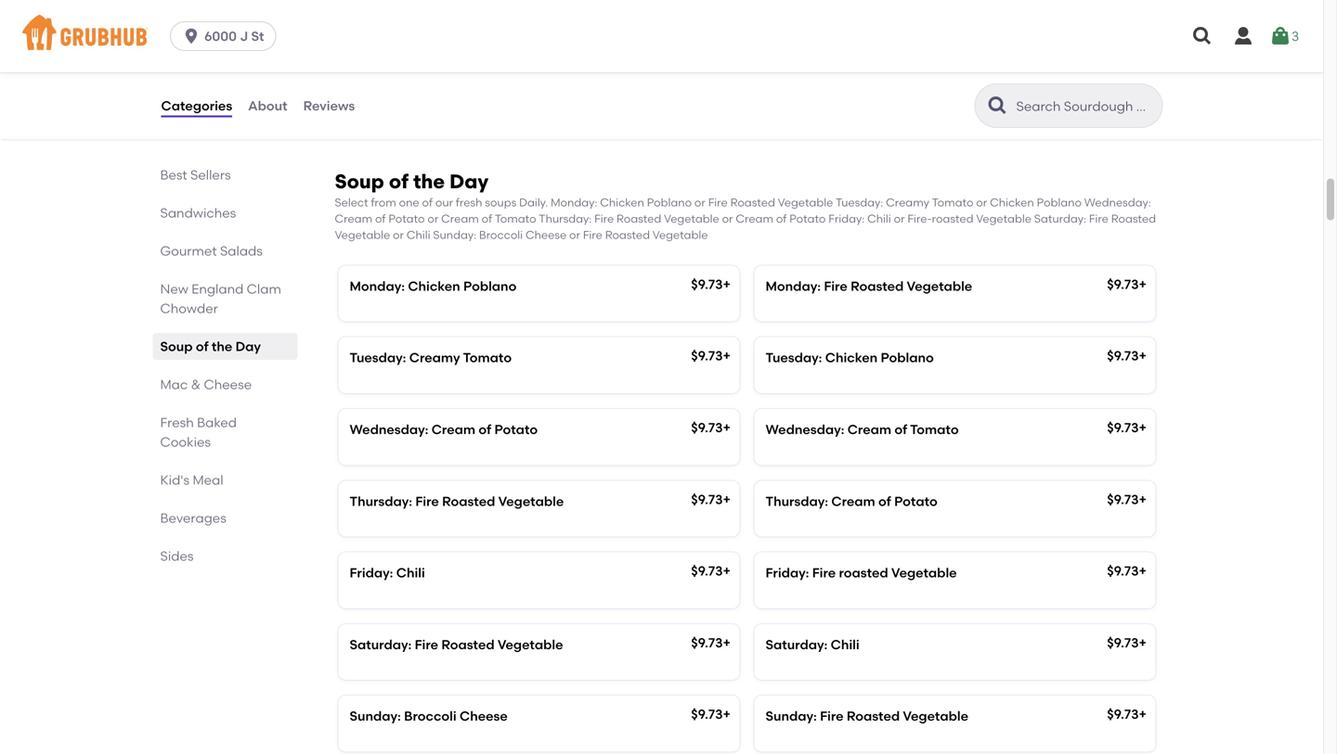 Task type: describe. For each thing, give the bounding box(es) containing it.
$9.73 for thursday: fire roasted vegetable
[[691, 492, 723, 508]]

$9.73 for tuesday: creamy tomato
[[691, 348, 723, 364]]

6000 j st
[[204, 28, 264, 44]]

tuesday: chicken poblano
[[766, 350, 934, 366]]

+ for thursday: cream of potato
[[1139, 492, 1147, 508]]

wednesday: for wednesday: cream of potato
[[350, 422, 428, 438]]

1 horizontal spatial oz.
[[462, 69, 479, 85]]

+ for monday: fire roasted vegetable
[[1139, 277, 1147, 292]]

$9.73 + for tuesday: chicken poblano
[[1107, 348, 1147, 364]]

+ for thursday: fire roasted vegetable
[[723, 492, 731, 508]]

svg image
[[1269, 25, 1292, 47]]

$9.73 + for saturday: fire roasted vegetable
[[691, 635, 731, 651]]

+ for tuesday: chicken poblano
[[1139, 348, 1147, 364]]

roasted inside soup of the day select from one of our fresh soups daily. monday: chicken poblano or fire roasted vegetable tuesday: creamy tomato or chicken poblano wednesday: cream of potato or cream of tomato thursday: fire roasted vegetable or cream of potato friday: chili or fire-roasted vegetable saturday: fire roasted vegetable or chili sunday: broccoli cheese or fire roasted vegetable
[[932, 212, 974, 226]]

$9.73 for thursday: cream of potato
[[1107, 492, 1139, 508]]

6000
[[204, 28, 237, 44]]

Search Sourdough & Co. search field
[[1014, 97, 1156, 115]]

+ for wednesday: cream of potato
[[723, 420, 731, 436]]

fresh baked cookies
[[160, 415, 237, 450]]

$9.73 + for tuesday: creamy tomato
[[691, 348, 731, 364]]

1 vertical spatial slices
[[379, 88, 413, 104]]

cheese inside soup of the day select from one of our fresh soups daily. monday: chicken poblano or fire roasted vegetable tuesday: creamy tomato or chicken poblano wednesday: cream of potato or cream of tomato thursday: fire roasted vegetable or cream of potato friday: chili or fire-roasted vegetable saturday: fire roasted vegetable or chili sunday: broccoli cheese or fire roasted vegetable
[[525, 228, 567, 242]]

best
[[160, 167, 187, 183]]

$9.73 + for wednesday: cream of potato
[[691, 420, 731, 436]]

3 button
[[1269, 19, 1299, 53]]

1 horizontal spatial svg image
[[1191, 25, 1214, 47]]

mac & cheese
[[160, 377, 252, 393]]

0 vertical spatial served
[[490, 50, 532, 66]]

clam chowder image
[[600, 11, 740, 132]]

soups
[[485, 196, 516, 210]]

friday: chili
[[350, 566, 425, 581]]

$9.73 + for wednesday: cream of tomato
[[1107, 420, 1147, 436]]

tuesday: inside soup of the day select from one of our fresh soups daily. monday: chicken poblano or fire roasted vegetable tuesday: creamy tomato or chicken poblano wednesday: cream of potato or cream of tomato thursday: fire roasted vegetable or cream of potato friday: chili or fire-roasted vegetable saturday: fire roasted vegetable or chili sunday: broccoli cheese or fire roasted vegetable
[[836, 196, 883, 210]]

gourmet salads
[[160, 243, 263, 259]]

beverages
[[160, 511, 226, 526]]

$9.73 for wednesday: cream of tomato
[[1107, 420, 1139, 436]]

new england clam chowder
[[160, 281, 281, 317]]

&
[[191, 377, 201, 393]]

$9.73 + for sunday: fire roasted vegetable
[[1107, 707, 1147, 723]]

sunday: broccoli cheese
[[350, 709, 508, 725]]

+ for friday: chili
[[723, 564, 731, 579]]

england
[[192, 281, 244, 297]]

$9.73 for saturday: chili
[[1107, 635, 1139, 651]]

wednesday: inside soup of the day select from one of our fresh soups daily. monday: chicken poblano or fire roasted vegetable tuesday: creamy tomato or chicken poblano wednesday: cream of potato or cream of tomato thursday: fire roasted vegetable or cream of potato friday: chili or fire-roasted vegetable saturday: fire roasted vegetable or chili sunday: broccoli cheese or fire roasted vegetable
[[1084, 196, 1151, 210]]

friday: fire roasted vegetable
[[766, 566, 957, 581]]

sunday: fire roasted vegetable
[[766, 709, 968, 725]]

reviews
[[303, 98, 355, 114]]

st
[[251, 28, 264, 44]]

sunday: for sunday: broccoli cheese
[[350, 709, 401, 725]]

$9.73 for monday: chicken poblano
[[691, 277, 723, 292]]

wednesday: for wednesday: cream of tomato
[[766, 422, 844, 438]]

creamy inside soup of the day select from one of our fresh soups daily. monday: chicken poblano or fire roasted vegetable tuesday: creamy tomato or chicken poblano wednesday: cream of potato or cream of tomato thursday: fire roasted vegetable or cream of potato friday: chili or fire-roasted vegetable saturday: fire roasted vegetable or chili sunday: broccoli cheese or fire roasted vegetable
[[886, 196, 929, 210]]

1 vertical spatial broccoli
[[404, 709, 456, 725]]

cheese for sunday: broccoli cheese
[[460, 709, 508, 725]]

chili up saturday: fire roasted vegetable
[[396, 566, 425, 581]]

friday: for friday: fire roasted vegetable
[[766, 566, 809, 581]]

reviews button
[[302, 72, 356, 139]]

saturday: fire roasted vegetable
[[350, 637, 563, 653]]

wednesday: cream of tomato
[[766, 422, 959, 438]]

+ for sunday: broccoli cheese
[[723, 707, 731, 723]]

monday: for monday: fire roasted vegetable
[[766, 278, 821, 294]]

monday: fire roasted vegetable
[[766, 278, 972, 294]]

$9.73 for friday: fire roasted vegetable
[[1107, 564, 1139, 579]]

thursday: inside soup of the day select from one of our fresh soups daily. monday: chicken poblano or fire roasted vegetable tuesday: creamy tomato or chicken poblano wednesday: cream of potato or cream of tomato thursday: fire roasted vegetable or cream of potato friday: chili or fire-roasted vegetable saturday: fire roasted vegetable or chili sunday: broccoli cheese or fire roasted vegetable
[[539, 212, 592, 226]]

$9.73 + for sunday: broccoli cheese
[[691, 707, 731, 723]]

$9.73 for monday: fire roasted vegetable
[[1107, 277, 1139, 292]]

$9.73 + for monday: fire roasted vegetable
[[1107, 277, 1147, 292]]

thursday: for thursday: cream of potato
[[766, 494, 828, 510]]

broccoli inside soup of the day select from one of our fresh soups daily. monday: chicken poblano or fire roasted vegetable tuesday: creamy tomato or chicken poblano wednesday: cream of potato or cream of tomato thursday: fire roasted vegetable or cream of potato friday: chili or fire-roasted vegetable saturday: fire roasted vegetable or chili sunday: broccoli cheese or fire roasted vegetable
[[479, 228, 523, 242]]

$9.73 for wednesday: cream of potato
[[691, 420, 723, 436]]

$9.73 + for thursday: cream of potato
[[1107, 492, 1147, 508]]

$9.73 for saturday: fire roasted vegetable
[[691, 635, 723, 651]]

sellers
[[190, 167, 231, 183]]

soup for soup of the day select from one of our fresh soups daily. monday: chicken poblano or fire roasted vegetable tuesday: creamy tomato or chicken poblano wednesday: cream of potato or cream of tomato thursday: fire roasted vegetable or cream of potato friday: chili or fire-roasted vegetable saturday: fire roasted vegetable or chili sunday: broccoli cheese or fire roasted vegetable
[[335, 170, 384, 194]]

served daily. 8 oz. cup served with 2 slices of bread, 12 oz. bowl served with slices of bread. button
[[338, 11, 740, 132]]

1 horizontal spatial with
[[535, 50, 562, 66]]

gourmet
[[160, 243, 217, 259]]

sides
[[160, 549, 194, 565]]

$9.73 + for thursday: fire roasted vegetable
[[691, 492, 731, 508]]

chili down 'friday: fire roasted vegetable'
[[831, 637, 859, 653]]

categories button
[[160, 72, 233, 139]]

about
[[248, 98, 287, 114]]



Task type: vqa. For each thing, say whether or not it's contained in the screenshot.
first weeks
no



Task type: locate. For each thing, give the bounding box(es) containing it.
$9.73 for tuesday: chicken poblano
[[1107, 348, 1139, 364]]

1 vertical spatial served
[[516, 69, 557, 85]]

chili left 'fire-'
[[867, 212, 891, 226]]

poblano
[[647, 196, 692, 210], [1037, 196, 1082, 210], [463, 278, 517, 294], [881, 350, 934, 366]]

1 horizontal spatial creamy
[[886, 196, 929, 210]]

the inside soup of the day select from one of our fresh soups daily. monday: chicken poblano or fire roasted vegetable tuesday: creamy tomato or chicken poblano wednesday: cream of potato or cream of tomato thursday: fire roasted vegetable or cream of potato friday: chili or fire-roasted vegetable saturday: fire roasted vegetable or chili sunday: broccoli cheese or fire roasted vegetable
[[413, 170, 445, 194]]

1 horizontal spatial friday:
[[766, 566, 809, 581]]

2 vertical spatial cheese
[[460, 709, 508, 725]]

1 horizontal spatial tuesday:
[[766, 350, 822, 366]]

broccoli down "soups"
[[479, 228, 523, 242]]

soup up mac
[[160, 339, 193, 355]]

cheese down saturday: fire roasted vegetable
[[460, 709, 508, 725]]

tuesday: for tuesday: creamy tomato
[[350, 350, 406, 366]]

day for soup of the day select from one of our fresh soups daily. monday: chicken poblano or fire roasted vegetable tuesday: creamy tomato or chicken poblano wednesday: cream of potato or cream of tomato thursday: fire roasted vegetable or cream of potato friday: chili or fire-roasted vegetable saturday: fire roasted vegetable or chili sunday: broccoli cheese or fire roasted vegetable
[[450, 170, 489, 194]]

0 vertical spatial broccoli
[[479, 228, 523, 242]]

day down new england clam chowder
[[235, 339, 261, 355]]

kid's meal
[[160, 473, 223, 488]]

creamy up 'fire-'
[[886, 196, 929, 210]]

the up our
[[413, 170, 445, 194]]

1 horizontal spatial saturday:
[[766, 637, 828, 653]]

tuesday: creamy tomato
[[350, 350, 512, 366]]

2 horizontal spatial cheese
[[525, 228, 567, 242]]

select
[[335, 196, 368, 210]]

+ for tuesday: creamy tomato
[[723, 348, 731, 364]]

$9.73 + for friday: fire roasted vegetable
[[1107, 564, 1147, 579]]

1 horizontal spatial cheese
[[460, 709, 508, 725]]

clam
[[247, 281, 281, 297]]

chicken
[[600, 196, 644, 210], [990, 196, 1034, 210], [408, 278, 460, 294], [825, 350, 878, 366]]

vegetable
[[778, 196, 833, 210], [664, 212, 719, 226], [976, 212, 1032, 226], [335, 228, 390, 242], [652, 228, 708, 242], [907, 278, 972, 294], [498, 494, 564, 510], [891, 566, 957, 581], [498, 637, 563, 653], [903, 709, 968, 725]]

saturday:
[[1034, 212, 1086, 226], [350, 637, 412, 653], [766, 637, 828, 653]]

soup of the day select from one of our fresh soups daily. monday: chicken poblano or fire roasted vegetable tuesday: creamy tomato or chicken poblano wednesday: cream of potato or cream of tomato thursday: fire roasted vegetable or cream of potato friday: chili or fire-roasted vegetable saturday: fire roasted vegetable or chili sunday: broccoli cheese or fire roasted vegetable
[[335, 170, 1156, 242]]

with left 2
[[535, 50, 562, 66]]

salads
[[220, 243, 263, 259]]

the for soup of the day select from one of our fresh soups daily. monday: chicken poblano or fire roasted vegetable tuesday: creamy tomato or chicken poblano wednesday: cream of potato or cream of tomato thursday: fire roasted vegetable or cream of potato friday: chili or fire-roasted vegetable saturday: fire roasted vegetable or chili sunday: broccoli cheese or fire roasted vegetable
[[413, 170, 445, 194]]

+ for monday: chicken poblano
[[723, 277, 731, 292]]

1 horizontal spatial broccoli
[[479, 228, 523, 242]]

thursday: cream of potato
[[766, 494, 938, 510]]

the
[[413, 170, 445, 194], [212, 339, 232, 355]]

cheese down daily.
[[525, 228, 567, 242]]

chili down the one
[[407, 228, 430, 242]]

+ for saturday: chili
[[1139, 635, 1147, 651]]

0 horizontal spatial day
[[235, 339, 261, 355]]

0 vertical spatial creamy
[[886, 196, 929, 210]]

fire
[[708, 196, 728, 210], [594, 212, 614, 226], [1089, 212, 1109, 226], [583, 228, 602, 242], [824, 278, 847, 294], [415, 494, 439, 510], [812, 566, 836, 581], [415, 637, 438, 653], [820, 709, 844, 725]]

monday: right daily.
[[551, 196, 597, 210]]

day for soup of the day
[[235, 339, 261, 355]]

baked
[[197, 415, 237, 431]]

the for soup of the day
[[212, 339, 232, 355]]

0 horizontal spatial wednesday:
[[350, 422, 428, 438]]

friday:
[[828, 212, 865, 226], [350, 566, 393, 581], [766, 566, 809, 581]]

0 horizontal spatial soup
[[160, 339, 193, 355]]

broccoli
[[479, 228, 523, 242], [404, 709, 456, 725]]

broccoli down saturday: fire roasted vegetable
[[404, 709, 456, 725]]

with down served
[[350, 88, 376, 104]]

roasted
[[932, 212, 974, 226], [839, 566, 888, 581]]

daily.
[[396, 50, 429, 66]]

cheese right '&'
[[204, 377, 252, 393]]

day
[[450, 170, 489, 194], [235, 339, 261, 355]]

about button
[[247, 72, 288, 139]]

soup up select
[[335, 170, 384, 194]]

served daily. 8 oz. cup served with 2 slices of bread, 12 oz. bowl served with slices of bread.
[[350, 50, 572, 104]]

cookies
[[160, 435, 211, 450]]

0 horizontal spatial the
[[212, 339, 232, 355]]

meal
[[193, 473, 223, 488]]

from
[[371, 196, 396, 210]]

$9.73 for sunday: broccoli cheese
[[691, 707, 723, 723]]

j
[[240, 28, 248, 44]]

served up bowl
[[490, 50, 532, 66]]

served right bowl
[[516, 69, 557, 85]]

creamy
[[886, 196, 929, 210], [409, 350, 460, 366]]

1 horizontal spatial roasted
[[932, 212, 974, 226]]

$9.73 + for friday: chili
[[691, 564, 731, 579]]

best sellers
[[160, 167, 231, 183]]

soup
[[335, 170, 384, 194], [160, 339, 193, 355]]

saturday: chili
[[766, 637, 859, 653]]

friday: for friday: chili
[[350, 566, 393, 581]]

oz. right 8
[[443, 50, 460, 66]]

one
[[399, 196, 419, 210]]

wednesday: cream of potato
[[350, 422, 538, 438]]

monday: chicken poblano
[[350, 278, 517, 294]]

kid's
[[160, 473, 189, 488]]

daily.
[[519, 196, 548, 210]]

0 horizontal spatial tuesday:
[[350, 350, 406, 366]]

slices down served
[[350, 69, 384, 85]]

2 horizontal spatial thursday:
[[766, 494, 828, 510]]

1 horizontal spatial thursday:
[[539, 212, 592, 226]]

saturday: inside soup of the day select from one of our fresh soups daily. monday: chicken poblano or fire roasted vegetable tuesday: creamy tomato or chicken poblano wednesday: cream of potato or cream of tomato thursday: fire roasted vegetable or cream of potato friday: chili or fire-roasted vegetable saturday: fire roasted vegetable or chili sunday: broccoli cheese or fire roasted vegetable
[[1034, 212, 1086, 226]]

soup inside soup of the day select from one of our fresh soups daily. monday: chicken poblano or fire roasted vegetable tuesday: creamy tomato or chicken poblano wednesday: cream of potato or cream of tomato thursday: fire roasted vegetable or cream of potato friday: chili or fire-roasted vegetable saturday: fire roasted vegetable or chili sunday: broccoli cheese or fire roasted vegetable
[[335, 170, 384, 194]]

oz.
[[443, 50, 460, 66], [462, 69, 479, 85]]

0 horizontal spatial monday:
[[350, 278, 405, 294]]

1 horizontal spatial wednesday:
[[766, 422, 844, 438]]

thursday: fire roasted vegetable
[[350, 494, 564, 510]]

sunday:
[[433, 228, 476, 242], [350, 709, 401, 725], [766, 709, 817, 725]]

wednesday:
[[1084, 196, 1151, 210], [350, 422, 428, 438], [766, 422, 844, 438]]

of
[[387, 69, 399, 85], [416, 88, 429, 104], [389, 170, 409, 194], [422, 196, 433, 210], [375, 212, 386, 226], [482, 212, 492, 226], [776, 212, 787, 226], [196, 339, 208, 355], [479, 422, 491, 438], [895, 422, 907, 438], [878, 494, 891, 510]]

+ for wednesday: cream of tomato
[[1139, 420, 1147, 436]]

main navigation navigation
[[0, 0, 1323, 72]]

1 vertical spatial creamy
[[409, 350, 460, 366]]

1 vertical spatial with
[[350, 88, 376, 104]]

or
[[694, 196, 705, 210], [976, 196, 987, 210], [427, 212, 439, 226], [722, 212, 733, 226], [894, 212, 905, 226], [393, 228, 404, 242], [569, 228, 580, 242]]

bread.
[[432, 88, 473, 104]]

oz. right 12
[[462, 69, 479, 85]]

0 vertical spatial roasted
[[932, 212, 974, 226]]

monday: down from
[[350, 278, 405, 294]]

0 horizontal spatial thursday:
[[350, 494, 412, 510]]

1 horizontal spatial soup
[[335, 170, 384, 194]]

0 horizontal spatial broccoli
[[404, 709, 456, 725]]

2 horizontal spatial wednesday:
[[1084, 196, 1151, 210]]

0 horizontal spatial saturday:
[[350, 637, 412, 653]]

2 horizontal spatial tuesday:
[[836, 196, 883, 210]]

$9.73 + for saturday: chili
[[1107, 635, 1147, 651]]

0 horizontal spatial roasted
[[839, 566, 888, 581]]

the up the mac & cheese
[[212, 339, 232, 355]]

1 vertical spatial day
[[235, 339, 261, 355]]

+
[[723, 277, 731, 292], [1139, 277, 1147, 292], [723, 348, 731, 364], [1139, 348, 1147, 364], [723, 420, 731, 436], [1139, 420, 1147, 436], [723, 492, 731, 508], [1139, 492, 1147, 508], [723, 564, 731, 579], [1139, 564, 1147, 579], [723, 635, 731, 651], [1139, 635, 1147, 651], [723, 707, 731, 723], [1139, 707, 1147, 723]]

fresh
[[160, 415, 194, 431]]

thursday:
[[539, 212, 592, 226], [350, 494, 412, 510], [766, 494, 828, 510]]

1 vertical spatial roasted
[[839, 566, 888, 581]]

chowder
[[160, 301, 218, 317]]

tomato
[[932, 196, 973, 210], [495, 212, 536, 226], [463, 350, 512, 366], [910, 422, 959, 438]]

1 vertical spatial soup
[[160, 339, 193, 355]]

0 horizontal spatial cheese
[[204, 377, 252, 393]]

0 horizontal spatial with
[[350, 88, 376, 104]]

3
[[1292, 28, 1299, 44]]

12
[[447, 69, 459, 85]]

0 vertical spatial cheese
[[525, 228, 567, 242]]

cream
[[335, 212, 372, 226], [441, 212, 479, 226], [736, 212, 773, 226], [431, 422, 475, 438], [847, 422, 891, 438], [831, 494, 875, 510]]

2 horizontal spatial svg image
[[1232, 25, 1254, 47]]

0 vertical spatial the
[[413, 170, 445, 194]]

tuesday:
[[836, 196, 883, 210], [350, 350, 406, 366], [766, 350, 822, 366]]

0 vertical spatial day
[[450, 170, 489, 194]]

monday: for monday: chicken poblano
[[350, 278, 405, 294]]

$9.73 for friday: chili
[[691, 564, 723, 579]]

monday: up tuesday: chicken poblano
[[766, 278, 821, 294]]

cheese
[[525, 228, 567, 242], [204, 377, 252, 393], [460, 709, 508, 725]]

1 horizontal spatial sunday:
[[433, 228, 476, 242]]

saturday: for saturday: fire roasted vegetable
[[350, 637, 412, 653]]

bread,
[[402, 69, 444, 85]]

bowl
[[482, 69, 512, 85]]

0 vertical spatial slices
[[350, 69, 384, 85]]

roasted
[[730, 196, 775, 210], [617, 212, 661, 226], [1111, 212, 1156, 226], [605, 228, 650, 242], [851, 278, 904, 294], [442, 494, 495, 510], [441, 637, 495, 653], [847, 709, 900, 725]]

+ for friday: fire roasted vegetable
[[1139, 564, 1147, 579]]

0 horizontal spatial svg image
[[182, 27, 201, 45]]

0 horizontal spatial oz.
[[443, 50, 460, 66]]

tuesday: for tuesday: chicken poblano
[[766, 350, 822, 366]]

soup for soup of the day
[[160, 339, 193, 355]]

slices down bread,
[[379, 88, 413, 104]]

1 vertical spatial cheese
[[204, 377, 252, 393]]

served
[[490, 50, 532, 66], [516, 69, 557, 85]]

mac
[[160, 377, 188, 393]]

thursday: for thursday: fire roasted vegetable
[[350, 494, 412, 510]]

categories
[[161, 98, 232, 114]]

served
[[350, 50, 393, 66]]

friday: inside soup of the day select from one of our fresh soups daily. monday: chicken poblano or fire roasted vegetable tuesday: creamy tomato or chicken poblano wednesday: cream of potato or cream of tomato thursday: fire roasted vegetable or cream of potato friday: chili or fire-roasted vegetable saturday: fire roasted vegetable or chili sunday: broccoli cheese or fire roasted vegetable
[[828, 212, 865, 226]]

$9.73 + for monday: chicken poblano
[[691, 277, 731, 292]]

search icon image
[[987, 95, 1009, 117]]

potato
[[388, 212, 425, 226], [789, 212, 826, 226], [494, 422, 538, 438], [894, 494, 938, 510]]

2 horizontal spatial saturday:
[[1034, 212, 1086, 226]]

cup
[[463, 50, 487, 66]]

$9.73
[[691, 277, 723, 292], [1107, 277, 1139, 292], [691, 348, 723, 364], [1107, 348, 1139, 364], [691, 420, 723, 436], [1107, 420, 1139, 436], [691, 492, 723, 508], [1107, 492, 1139, 508], [691, 564, 723, 579], [1107, 564, 1139, 579], [691, 635, 723, 651], [1107, 635, 1139, 651], [691, 707, 723, 723], [1107, 707, 1139, 723]]

new
[[160, 281, 188, 297]]

fire-
[[908, 212, 932, 226]]

chili
[[867, 212, 891, 226], [407, 228, 430, 242], [396, 566, 425, 581], [831, 637, 859, 653]]

2 horizontal spatial monday:
[[766, 278, 821, 294]]

2 horizontal spatial sunday:
[[766, 709, 817, 725]]

1 vertical spatial oz.
[[462, 69, 479, 85]]

2
[[565, 50, 572, 66]]

0 horizontal spatial sunday:
[[350, 709, 401, 725]]

our
[[435, 196, 453, 210]]

6000 j st button
[[170, 21, 284, 51]]

svg image inside 6000 j st button
[[182, 27, 201, 45]]

sunday: for sunday: fire roasted vegetable
[[766, 709, 817, 725]]

1 horizontal spatial day
[[450, 170, 489, 194]]

8
[[432, 50, 440, 66]]

0 vertical spatial with
[[535, 50, 562, 66]]

0 horizontal spatial friday:
[[350, 566, 393, 581]]

0 horizontal spatial creamy
[[409, 350, 460, 366]]

+ for saturday: fire roasted vegetable
[[723, 635, 731, 651]]

+ for sunday: fire roasted vegetable
[[1139, 707, 1147, 723]]

svg image
[[1191, 25, 1214, 47], [1232, 25, 1254, 47], [182, 27, 201, 45]]

creamy down monday: chicken poblano
[[409, 350, 460, 366]]

monday:
[[551, 196, 597, 210], [350, 278, 405, 294], [766, 278, 821, 294]]

0 vertical spatial oz.
[[443, 50, 460, 66]]

$9.73 for sunday: fire roasted vegetable
[[1107, 707, 1139, 723]]

1 horizontal spatial monday:
[[551, 196, 597, 210]]

day inside soup of the day select from one of our fresh soups daily. monday: chicken poblano or fire roasted vegetable tuesday: creamy tomato or chicken poblano wednesday: cream of potato or cream of tomato thursday: fire roasted vegetable or cream of potato friday: chili or fire-roasted vegetable saturday: fire roasted vegetable or chili sunday: broccoli cheese or fire roasted vegetable
[[450, 170, 489, 194]]

1 horizontal spatial the
[[413, 170, 445, 194]]

sunday: inside soup of the day select from one of our fresh soups daily. monday: chicken poblano or fire roasted vegetable tuesday: creamy tomato or chicken poblano wednesday: cream of potato or cream of tomato thursday: fire roasted vegetable or cream of potato friday: chili or fire-roasted vegetable saturday: fire roasted vegetable or chili sunday: broccoli cheese or fire roasted vegetable
[[433, 228, 476, 242]]

slices
[[350, 69, 384, 85], [379, 88, 413, 104]]

1 vertical spatial the
[[212, 339, 232, 355]]

monday: inside soup of the day select from one of our fresh soups daily. monday: chicken poblano or fire roasted vegetable tuesday: creamy tomato or chicken poblano wednesday: cream of potato or cream of tomato thursday: fire roasted vegetable or cream of potato friday: chili or fire-roasted vegetable saturday: fire roasted vegetable or chili sunday: broccoli cheese or fire roasted vegetable
[[551, 196, 597, 210]]

2 horizontal spatial friday:
[[828, 212, 865, 226]]

soup of the day
[[160, 339, 261, 355]]

saturday: for saturday: chili
[[766, 637, 828, 653]]

fresh
[[456, 196, 482, 210]]

cheese for mac & cheese
[[204, 377, 252, 393]]

sandwiches
[[160, 205, 236, 221]]

0 vertical spatial soup
[[335, 170, 384, 194]]

day up fresh
[[450, 170, 489, 194]]



